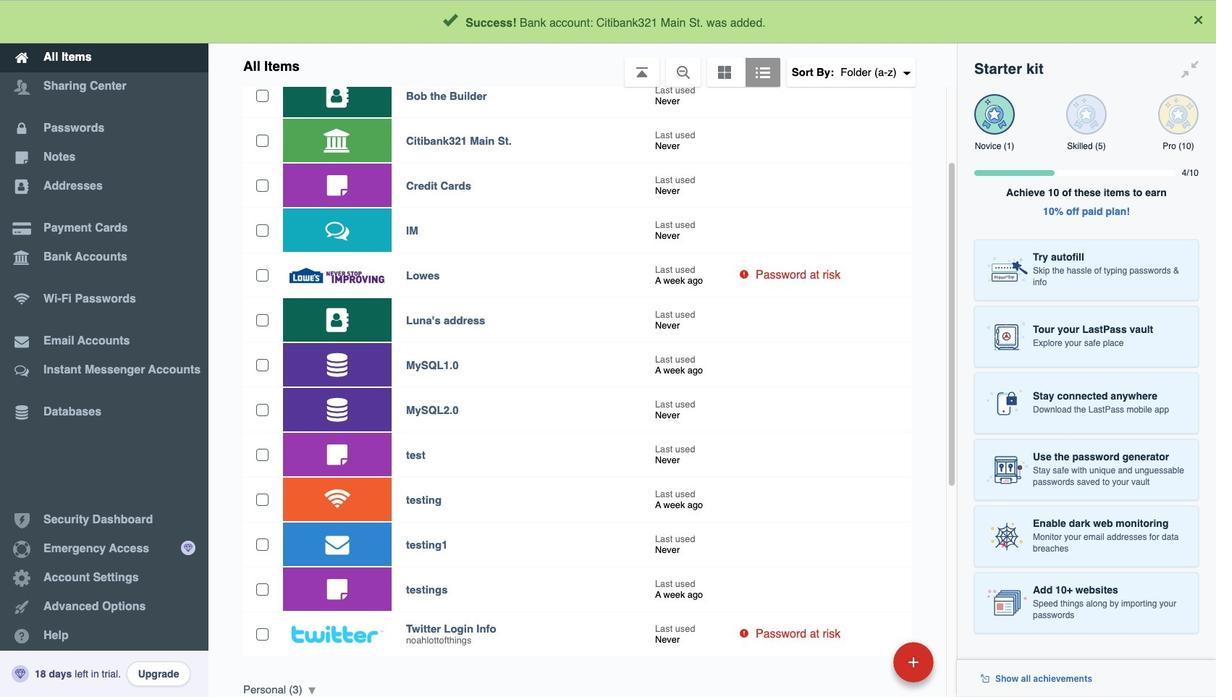 Task type: describe. For each thing, give the bounding box(es) containing it.
new item navigation
[[794, 638, 943, 697]]

vault options navigation
[[209, 43, 957, 87]]

main navigation navigation
[[0, 0, 209, 697]]



Task type: locate. For each thing, give the bounding box(es) containing it.
alert
[[0, 0, 1217, 43]]

new item element
[[794, 642, 939, 683]]

Search search field
[[349, 6, 928, 38]]

search my vault text field
[[349, 6, 928, 38]]



Task type: vqa. For each thing, say whether or not it's contained in the screenshot.
Dialog
no



